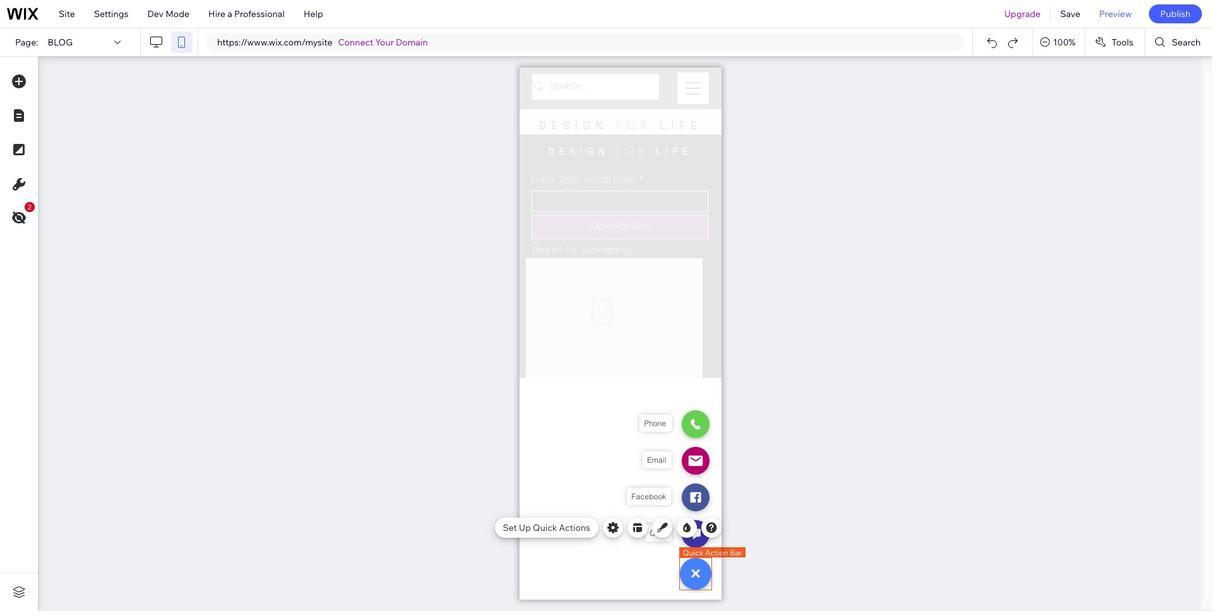 Task type: describe. For each thing, give the bounding box(es) containing it.
bar
[[730, 548, 743, 558]]

100% button
[[1034, 28, 1085, 56]]

publish button
[[1150, 4, 1203, 23]]

settings
[[94, 8, 129, 20]]

preview
[[1100, 8, 1133, 20]]

100%
[[1054, 37, 1076, 48]]

2 button
[[6, 202, 35, 231]]

set
[[503, 522, 517, 534]]

quick action bar
[[683, 548, 743, 558]]

help
[[304, 8, 323, 20]]

preview button
[[1091, 0, 1142, 28]]

upgrade
[[1005, 8, 1041, 20]]

action
[[706, 548, 729, 558]]

tools button
[[1086, 28, 1146, 56]]

professional
[[234, 8, 285, 20]]

search button
[[1146, 28, 1213, 56]]

0 horizontal spatial quick
[[533, 522, 557, 534]]

https://www.wix.com/mysite
[[217, 37, 333, 48]]

mode
[[166, 8, 190, 20]]

tools
[[1112, 37, 1134, 48]]



Task type: locate. For each thing, give the bounding box(es) containing it.
connect
[[338, 37, 374, 48]]

site
[[59, 8, 75, 20]]

publish
[[1161, 8, 1191, 20]]

hire
[[209, 8, 226, 20]]

1 vertical spatial quick
[[683, 548, 704, 558]]

1 horizontal spatial quick
[[683, 548, 704, 558]]

quick left action
[[683, 548, 704, 558]]

your
[[376, 37, 394, 48]]

blog
[[48, 37, 73, 48]]

actions
[[559, 522, 591, 534]]

https://www.wix.com/mysite connect your domain
[[217, 37, 428, 48]]

hire a professional
[[209, 8, 285, 20]]

search
[[1173, 37, 1202, 48]]

save
[[1061, 8, 1081, 20]]

up
[[519, 522, 531, 534]]

save button
[[1052, 0, 1091, 28]]

set up quick actions
[[503, 522, 591, 534]]

dev mode
[[147, 8, 190, 20]]

0 vertical spatial quick
[[533, 522, 557, 534]]

2
[[28, 203, 32, 211]]

a
[[228, 8, 232, 20]]

quick
[[533, 522, 557, 534], [683, 548, 704, 558]]

dev
[[147, 8, 164, 20]]

domain
[[396, 37, 428, 48]]

quick right up
[[533, 522, 557, 534]]



Task type: vqa. For each thing, say whether or not it's contained in the screenshot.
rightmost Quick
yes



